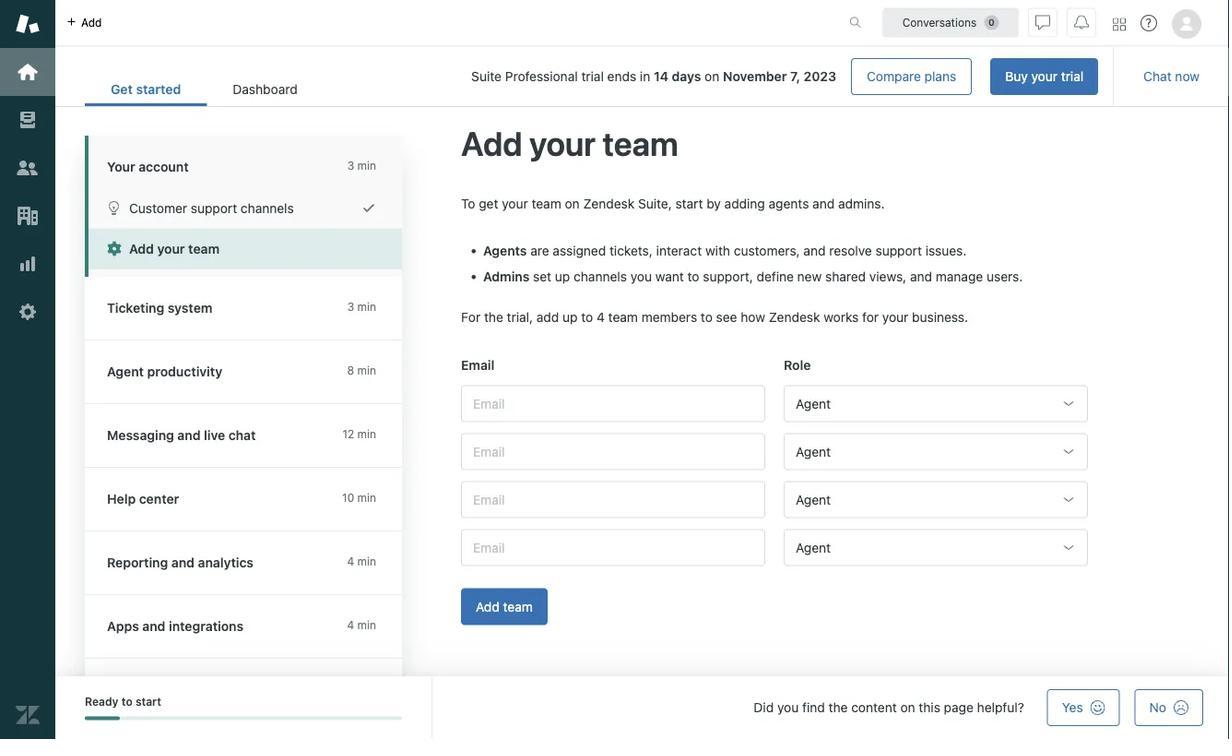 Task type: locate. For each thing, give the bounding box(es) containing it.
add inside 'button'
[[129, 241, 154, 256]]

0 horizontal spatial the
[[484, 309, 504, 324]]

0 vertical spatial up
[[555, 269, 570, 284]]

in
[[640, 69, 651, 84]]

add your team
[[461, 123, 679, 162], [129, 241, 220, 256]]

0 vertical spatial start
[[676, 195, 703, 210]]

2 horizontal spatial on
[[901, 700, 916, 715]]

1 vertical spatial zendesk
[[769, 309, 821, 324]]

agent for 3rd email field from the bottom of the page
[[796, 443, 831, 458]]

1 vertical spatial 4 min
[[347, 619, 376, 632]]

your down customer
[[157, 241, 185, 256]]

min
[[358, 159, 376, 172], [358, 300, 376, 313], [358, 364, 376, 377], [358, 428, 376, 441], [358, 491, 376, 504], [358, 555, 376, 568], [358, 619, 376, 632]]

zendesk right how
[[769, 309, 821, 324]]

1 vertical spatial 3
[[348, 300, 354, 313]]

10
[[342, 491, 354, 504]]

tab list containing get started
[[85, 72, 324, 106]]

0 horizontal spatial start
[[136, 695, 161, 708]]

ready
[[85, 695, 119, 708]]

2 3 from the top
[[348, 300, 354, 313]]

now
[[1176, 69, 1200, 84]]

your right "get"
[[502, 195, 528, 210]]

customer
[[129, 200, 187, 215]]

professional
[[505, 69, 578, 84]]

issues.
[[926, 243, 967, 258]]

on inside section
[[705, 69, 720, 84]]

you right did
[[778, 700, 799, 715]]

1 agent button from the top
[[784, 385, 1089, 422]]

footer containing did you find the content on this page helpful?
[[55, 676, 1230, 739]]

add inside content-title "region"
[[461, 123, 523, 162]]

3 inside your account 'heading'
[[348, 159, 354, 172]]

1 horizontal spatial add your team
[[461, 123, 679, 162]]

0 vertical spatial add your team
[[461, 123, 679, 162]]

add for content-title "region"
[[461, 123, 523, 162]]

4 min
[[347, 555, 376, 568], [347, 619, 376, 632]]

1 horizontal spatial channels
[[574, 269, 627, 284]]

yes button
[[1048, 689, 1121, 726]]

support up add your team 'button'
[[191, 200, 237, 215]]

1 vertical spatial 4
[[347, 555, 354, 568]]

min inside your account 'heading'
[[358, 159, 376, 172]]

min for ticketing system
[[358, 300, 376, 313]]

1 horizontal spatial support
[[876, 243, 923, 258]]

productivity
[[147, 364, 222, 379]]

up
[[555, 269, 570, 284], [563, 309, 578, 324]]

region
[[461, 194, 1107, 647]]

0 horizontal spatial you
[[631, 269, 652, 284]]

up right trial,
[[563, 309, 578, 324]]

2 vertical spatial 4
[[347, 619, 354, 632]]

1 horizontal spatial zendesk
[[769, 309, 821, 324]]

dashboard
[[233, 82, 298, 97]]

start
[[676, 195, 703, 210], [136, 695, 161, 708]]

2 3 min from the top
[[348, 300, 376, 313]]

4
[[597, 309, 605, 324], [347, 555, 354, 568], [347, 619, 354, 632]]

your down professional
[[530, 123, 596, 162]]

channels down assigned at top
[[574, 269, 627, 284]]

3 agent button from the top
[[784, 481, 1089, 517]]

region containing to get your team on zendesk suite, start by adding agents and admins.
[[461, 194, 1107, 647]]

agent for third email field from the top of the page
[[796, 491, 831, 506]]

0 horizontal spatial add your team
[[129, 241, 220, 256]]

zendesk left suite,
[[584, 195, 635, 210]]

1 horizontal spatial on
[[705, 69, 720, 84]]

1 horizontal spatial trial
[[1062, 69, 1084, 84]]

2 trial from the left
[[582, 69, 604, 84]]

add your team button
[[89, 228, 402, 269]]

trial inside button
[[1062, 69, 1084, 84]]

start left the "by"
[[676, 195, 703, 210]]

your
[[1032, 69, 1058, 84], [530, 123, 596, 162], [502, 195, 528, 210], [157, 241, 185, 256], [883, 309, 909, 324]]

0 vertical spatial you
[[631, 269, 652, 284]]

the inside region
[[484, 309, 504, 324]]

4 agent button from the top
[[784, 529, 1089, 565]]

1 horizontal spatial start
[[676, 195, 703, 210]]

1 3 from the top
[[348, 159, 354, 172]]

2 4 min from the top
[[347, 619, 376, 632]]

trial down notifications image
[[1062, 69, 1084, 84]]

0 vertical spatial 3 min
[[348, 159, 376, 172]]

1 min from the top
[[358, 159, 376, 172]]

0 vertical spatial on
[[705, 69, 720, 84]]

start right ready
[[136, 695, 161, 708]]

channels up add your team 'button'
[[241, 200, 294, 215]]

add
[[461, 123, 523, 162], [129, 241, 154, 256], [476, 598, 500, 613]]

compare plans button
[[852, 58, 973, 95]]

support
[[191, 200, 237, 215], [876, 243, 923, 258]]

support inside button
[[191, 200, 237, 215]]

add your team inside content-title "region"
[[461, 123, 679, 162]]

0 vertical spatial add
[[461, 123, 523, 162]]

views image
[[16, 108, 40, 132]]

the inside footer
[[829, 700, 848, 715]]

add right zendesk support icon
[[81, 16, 102, 29]]

0 vertical spatial 3
[[348, 159, 354, 172]]

on right days
[[705, 69, 720, 84]]

by
[[707, 195, 721, 210]]

add your team down customer
[[129, 241, 220, 256]]

3 min inside your account 'heading'
[[348, 159, 376, 172]]

center
[[139, 491, 179, 507]]

the right for
[[484, 309, 504, 324]]

admins set up channels you want to support, define new shared views, and manage users.
[[483, 269, 1023, 284]]

dashboard tab
[[207, 72, 324, 106]]

1 vertical spatial add
[[537, 309, 559, 324]]

you down "tickets,"
[[631, 269, 652, 284]]

0 horizontal spatial add
[[81, 16, 102, 29]]

1 horizontal spatial the
[[829, 700, 848, 715]]

1 vertical spatial 3 min
[[348, 300, 376, 313]]

3 min from the top
[[358, 364, 376, 377]]

1 vertical spatial add your team
[[129, 241, 220, 256]]

2 vertical spatial on
[[901, 700, 916, 715]]

5 min from the top
[[358, 491, 376, 504]]

2 vertical spatial add
[[476, 598, 500, 613]]

7 min from the top
[[358, 619, 376, 632]]

set
[[533, 269, 552, 284]]

plans
[[925, 69, 957, 84]]

Email field
[[461, 385, 766, 422], [461, 433, 766, 469], [461, 481, 766, 517], [461, 529, 766, 565]]

team inside content-title "region"
[[603, 123, 679, 162]]

1 3 min from the top
[[348, 159, 376, 172]]

agent button for 4th email field from the top
[[784, 529, 1089, 565]]

to
[[461, 195, 476, 210]]

1 vertical spatial channels
[[574, 269, 627, 284]]

trial left ends
[[582, 69, 604, 84]]

admin image
[[16, 300, 40, 324]]

8
[[347, 364, 354, 377]]

4 min from the top
[[358, 428, 376, 441]]

4 min for integrations
[[347, 619, 376, 632]]

support up the views,
[[876, 243, 923, 258]]

your account heading
[[85, 136, 402, 187]]

0 vertical spatial 4
[[597, 309, 605, 324]]

customers,
[[734, 243, 801, 258]]

system
[[168, 300, 213, 316]]

2 min from the top
[[358, 300, 376, 313]]

integrations
[[169, 619, 244, 634]]

on
[[705, 69, 720, 84], [565, 195, 580, 210], [901, 700, 916, 715]]

reporting image
[[16, 252, 40, 276]]

conversations
[[903, 16, 977, 29]]

for the trial, add up to 4 team members to see how zendesk works for your business.
[[461, 309, 969, 324]]

footer
[[55, 676, 1230, 739]]

get help image
[[1141, 15, 1158, 31]]

0 vertical spatial the
[[484, 309, 504, 324]]

add button
[[55, 0, 113, 45]]

content-title region
[[461, 122, 1107, 164]]

get
[[111, 82, 133, 97]]

3 for account
[[348, 159, 354, 172]]

3 min for ticketing system
[[348, 300, 376, 313]]

november
[[723, 69, 787, 84]]

0 vertical spatial channels
[[241, 200, 294, 215]]

messaging
[[107, 428, 174, 443]]

reporting and analytics
[[107, 555, 254, 570]]

3 min for your account
[[348, 159, 376, 172]]

1 vertical spatial start
[[136, 695, 161, 708]]

3 min
[[348, 159, 376, 172], [348, 300, 376, 313]]

tab list
[[85, 72, 324, 106]]

0 horizontal spatial trial
[[582, 69, 604, 84]]

trial
[[1062, 69, 1084, 84], [582, 69, 604, 84]]

ticketing
[[107, 300, 164, 316]]

1 vertical spatial add
[[129, 241, 154, 256]]

0 vertical spatial 4 min
[[347, 555, 376, 568]]

2 agent button from the top
[[784, 433, 1089, 469]]

the right the find
[[829, 700, 848, 715]]

agent button
[[784, 385, 1089, 422], [784, 433, 1089, 469], [784, 481, 1089, 517], [784, 529, 1089, 565]]

0 vertical spatial zendesk
[[584, 195, 635, 210]]

add your team down professional
[[461, 123, 679, 162]]

adding
[[725, 195, 766, 210]]

add inside button
[[476, 598, 500, 613]]

add your team inside 'button'
[[129, 241, 220, 256]]

1 vertical spatial you
[[778, 700, 799, 715]]

your right buy
[[1032, 69, 1058, 84]]

for
[[863, 309, 879, 324]]

1 vertical spatial support
[[876, 243, 923, 258]]

0 vertical spatial add
[[81, 16, 102, 29]]

progress-bar progress bar
[[85, 716, 402, 720]]

1 horizontal spatial you
[[778, 700, 799, 715]]

1 vertical spatial the
[[829, 700, 848, 715]]

add
[[81, 16, 102, 29], [537, 309, 559, 324]]

1 trial from the left
[[1062, 69, 1084, 84]]

add team button
[[461, 588, 548, 624]]

1 vertical spatial on
[[565, 195, 580, 210]]

on up assigned at top
[[565, 195, 580, 210]]

account
[[139, 159, 189, 174]]

0 horizontal spatial zendesk
[[584, 195, 635, 210]]

team
[[603, 123, 679, 162], [532, 195, 562, 210], [188, 241, 220, 256], [609, 309, 638, 324], [503, 598, 533, 613]]

buy your trial button
[[991, 58, 1099, 95]]

0 vertical spatial support
[[191, 200, 237, 215]]

6 min from the top
[[358, 555, 376, 568]]

add right trial,
[[537, 309, 559, 324]]

section
[[338, 58, 1099, 95]]

trial for professional
[[582, 69, 604, 84]]

3 for system
[[348, 300, 354, 313]]

0 horizontal spatial channels
[[241, 200, 294, 215]]

12 min
[[343, 428, 376, 441]]

up right set
[[555, 269, 570, 284]]

agent
[[107, 364, 144, 379], [796, 395, 831, 410], [796, 443, 831, 458], [796, 491, 831, 506], [796, 539, 831, 554]]

14
[[654, 69, 669, 84]]

0 horizontal spatial support
[[191, 200, 237, 215]]

channels
[[241, 200, 294, 215], [574, 269, 627, 284]]

users.
[[987, 269, 1023, 284]]

you
[[631, 269, 652, 284], [778, 700, 799, 715]]

on left this
[[901, 700, 916, 715]]

1 4 min from the top
[[347, 555, 376, 568]]

agents are assigned tickets, interact with customers, and resolve support issues.
[[483, 243, 967, 258]]



Task type: vqa. For each thing, say whether or not it's contained in the screenshot.
'User permissions' link in the left of the page
no



Task type: describe. For each thing, give the bounding box(es) containing it.
your right for
[[883, 309, 909, 324]]

min for reporting and analytics
[[358, 555, 376, 568]]

get
[[479, 195, 499, 210]]

did
[[754, 700, 774, 715]]

page
[[944, 700, 974, 715]]

start inside region
[[676, 195, 703, 210]]

email
[[461, 357, 495, 372]]

help center
[[107, 491, 179, 507]]

notifications image
[[1075, 15, 1090, 30]]

4 for reporting and analytics
[[347, 555, 354, 568]]

channels inside region
[[574, 269, 627, 284]]

role
[[784, 357, 811, 372]]

4 min for analytics
[[347, 555, 376, 568]]

agent button for third email field from the top of the page
[[784, 481, 1089, 517]]

and right apps
[[142, 619, 166, 634]]

did you find the content on this page helpful?
[[754, 700, 1025, 715]]

agents
[[483, 243, 527, 258]]

trial for your
[[1062, 69, 1084, 84]]

team inside add your team 'button'
[[188, 241, 220, 256]]

get started image
[[16, 60, 40, 84]]

how
[[741, 309, 766, 324]]

agents
[[769, 195, 810, 210]]

this
[[919, 700, 941, 715]]

and right the views,
[[911, 269, 933, 284]]

min for help center
[[358, 491, 376, 504]]

customer support channels
[[129, 200, 294, 215]]

add for add team button
[[476, 598, 500, 613]]

days
[[672, 69, 702, 84]]

add inside dropdown button
[[81, 16, 102, 29]]

apps
[[107, 619, 139, 634]]

min for your account
[[358, 159, 376, 172]]

zendesk support image
[[16, 12, 40, 36]]

organizations image
[[16, 204, 40, 228]]

your account
[[107, 159, 189, 174]]

channels inside button
[[241, 200, 294, 215]]

ends
[[608, 69, 637, 84]]

7,
[[791, 69, 801, 84]]

section containing compare plans
[[338, 58, 1099, 95]]

want
[[656, 269, 684, 284]]

0 horizontal spatial on
[[565, 195, 580, 210]]

content
[[852, 700, 897, 715]]

see
[[717, 309, 738, 324]]

are
[[531, 243, 550, 258]]

shared
[[826, 269, 866, 284]]

agent button for 3rd email field from the bottom of the page
[[784, 433, 1089, 469]]

messaging and live chat
[[107, 428, 256, 443]]

chat now button
[[1129, 58, 1215, 95]]

zendesk products image
[[1114, 18, 1127, 31]]

admins.
[[839, 195, 885, 210]]

support,
[[703, 269, 754, 284]]

main element
[[0, 0, 55, 739]]

8 min
[[347, 364, 376, 377]]

agent productivity
[[107, 364, 222, 379]]

4 for apps and integrations
[[347, 619, 354, 632]]

ready to start
[[85, 695, 161, 708]]

start inside footer
[[136, 695, 161, 708]]

yes
[[1063, 700, 1084, 715]]

help
[[107, 491, 136, 507]]

live
[[204, 428, 225, 443]]

and right agents
[[813, 195, 835, 210]]

customer support channels button
[[89, 187, 402, 228]]

buy your trial
[[1006, 69, 1084, 84]]

for
[[461, 309, 481, 324]]

min for apps and integrations
[[358, 619, 376, 632]]

1 vertical spatial up
[[563, 309, 578, 324]]

min for messaging and live chat
[[358, 428, 376, 441]]

no
[[1150, 700, 1167, 715]]

your inside 'button'
[[157, 241, 185, 256]]

suite
[[472, 69, 502, 84]]

agent for first email field from the top
[[796, 395, 831, 410]]

interact
[[657, 243, 702, 258]]

2023
[[804, 69, 837, 84]]

to down assigned at top
[[581, 309, 593, 324]]

1 horizontal spatial add
[[537, 309, 559, 324]]

business.
[[913, 309, 969, 324]]

trial,
[[507, 309, 533, 324]]

to right ready
[[122, 695, 133, 708]]

add team
[[476, 598, 533, 613]]

chat
[[1144, 69, 1172, 84]]

4 inside region
[[597, 309, 605, 324]]

new
[[798, 269, 822, 284]]

get started
[[111, 82, 181, 97]]

min for agent productivity
[[358, 364, 376, 377]]

zendesk image
[[16, 703, 40, 727]]

team inside add team button
[[503, 598, 533, 613]]

suite professional trial ends in 14 days on november 7, 2023
[[472, 69, 837, 84]]

with
[[706, 243, 731, 258]]

manage
[[936, 269, 984, 284]]

buy
[[1006, 69, 1028, 84]]

agent button for first email field from the top
[[784, 385, 1089, 422]]

chat
[[229, 428, 256, 443]]

and up new
[[804, 243, 826, 258]]

to get your team on zendesk suite, start by adding agents and admins.
[[461, 195, 885, 210]]

ticketing system
[[107, 300, 213, 316]]

customers image
[[16, 156, 40, 180]]

compare
[[867, 69, 922, 84]]

no button
[[1135, 689, 1204, 726]]

4 email field from the top
[[461, 529, 766, 565]]

views,
[[870, 269, 907, 284]]

conversations button
[[883, 8, 1019, 37]]

admins
[[483, 269, 530, 284]]

works
[[824, 309, 859, 324]]

your inside button
[[1032, 69, 1058, 84]]

analytics
[[198, 555, 254, 570]]

and left analytics
[[171, 555, 195, 570]]

members
[[642, 309, 698, 324]]

your inside content-title "region"
[[530, 123, 596, 162]]

3 email field from the top
[[461, 481, 766, 517]]

2 email field from the top
[[461, 433, 766, 469]]

12
[[343, 428, 354, 441]]

and left live
[[178, 428, 201, 443]]

chat now
[[1144, 69, 1200, 84]]

button displays agent's chat status as invisible. image
[[1036, 15, 1051, 30]]

define
[[757, 269, 794, 284]]

to left the see
[[701, 309, 713, 324]]

resolve
[[830, 243, 873, 258]]

to right the "want"
[[688, 269, 700, 284]]

compare plans
[[867, 69, 957, 84]]

tickets,
[[610, 243, 653, 258]]

helpful?
[[978, 700, 1025, 715]]

1 email field from the top
[[461, 385, 766, 422]]

agent for 4th email field from the top
[[796, 539, 831, 554]]

November 7, 2023 text field
[[723, 69, 837, 84]]

started
[[136, 82, 181, 97]]

progress bar image
[[85, 716, 120, 720]]

10 min
[[342, 491, 376, 504]]



